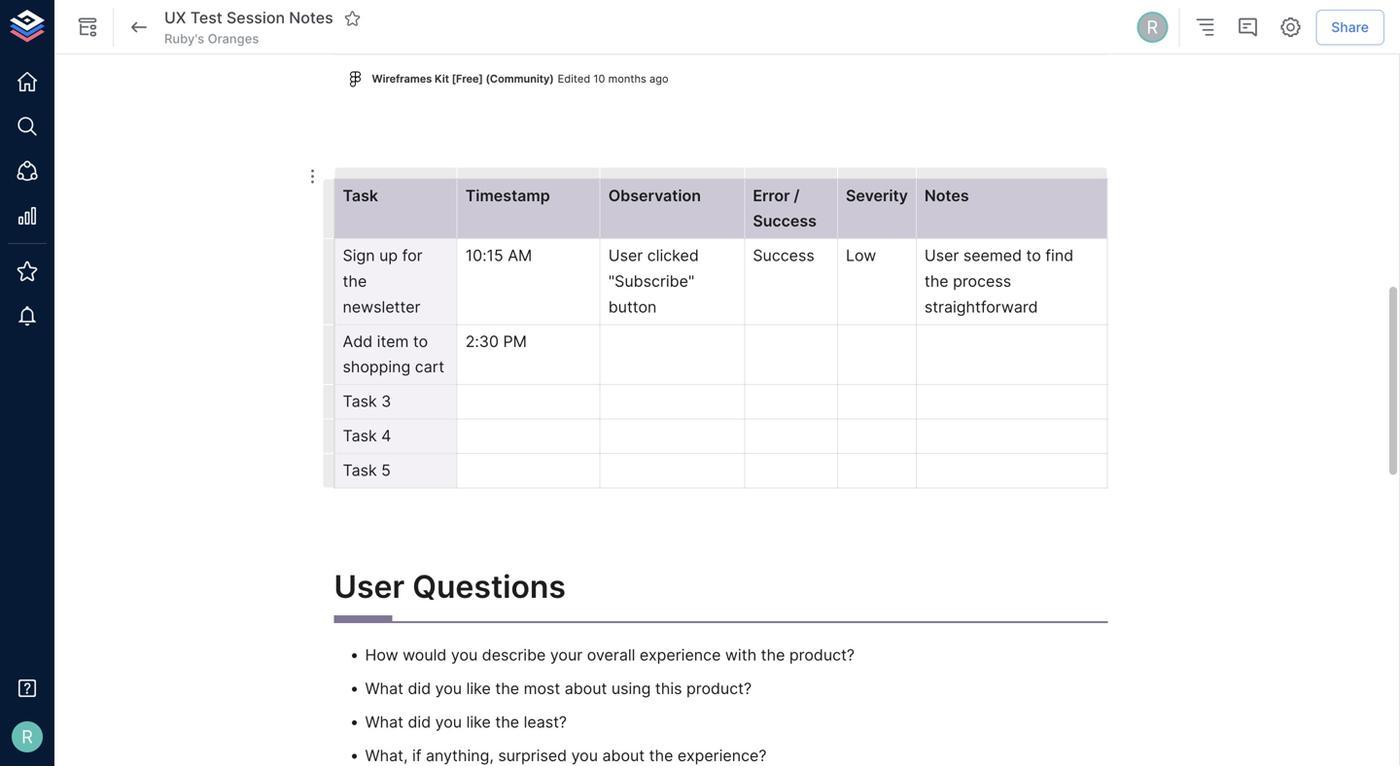 Task type: locate. For each thing, give the bounding box(es) containing it.
4 task from the top
[[343, 461, 377, 480]]

did down would
[[408, 679, 431, 698]]

task left 5
[[343, 461, 377, 480]]

1 task from the top
[[343, 186, 378, 205]]

find
[[1046, 246, 1074, 265]]

2 did from the top
[[408, 713, 431, 732]]

product? down with
[[687, 679, 752, 698]]

like up what did you like the least? on the bottom
[[466, 679, 491, 698]]

if
[[412, 746, 422, 765]]

did
[[408, 679, 431, 698], [408, 713, 431, 732]]

what up "what,"
[[365, 713, 404, 732]]

1 vertical spatial success
[[753, 246, 815, 265]]

0 horizontal spatial user
[[334, 568, 405, 606]]

comments image
[[1236, 16, 1260, 39]]

what
[[365, 679, 404, 698], [365, 713, 404, 732]]

1 did from the top
[[408, 679, 431, 698]]

0 horizontal spatial to
[[413, 332, 428, 351]]

product?
[[790, 646, 855, 665], [687, 679, 752, 698]]

0 vertical spatial to
[[1026, 246, 1041, 265]]

sign up for the newsletter
[[343, 246, 427, 316]]

1 horizontal spatial notes
[[925, 186, 969, 205]]

0 vertical spatial what
[[365, 679, 404, 698]]

3 task from the top
[[343, 426, 377, 445]]

the left process
[[925, 272, 949, 291]]

user up how
[[334, 568, 405, 606]]

the right with
[[761, 646, 785, 665]]

what did you like the least?
[[365, 713, 567, 732]]

task left 4 at the bottom left of the page
[[343, 426, 377, 445]]

add
[[343, 332, 373, 351]]

1 horizontal spatial user
[[608, 246, 643, 265]]

did for what did you like the most about using this product?
[[408, 679, 431, 698]]

what, if anything, surprised you about the experience?
[[365, 746, 767, 765]]

1 horizontal spatial to
[[1026, 246, 1041, 265]]

r
[[1147, 16, 1158, 38], [22, 726, 33, 748]]

item
[[377, 332, 409, 351]]

2:30 pm
[[466, 332, 527, 351]]

task 5
[[343, 461, 391, 480]]

about down your
[[565, 679, 607, 698]]

oranges
[[208, 31, 259, 46]]

the left least?
[[495, 713, 519, 732]]

1 vertical spatial r
[[22, 726, 33, 748]]

up
[[379, 246, 398, 265]]

about
[[565, 679, 607, 698], [602, 746, 645, 765]]

you for what did you like the least?
[[435, 713, 462, 732]]

success down error / success
[[753, 246, 815, 265]]

1 what from the top
[[365, 679, 404, 698]]

0 vertical spatial success
[[753, 212, 817, 231]]

would
[[403, 646, 447, 665]]

about down using
[[602, 746, 645, 765]]

0 horizontal spatial notes
[[289, 8, 333, 27]]

sign
[[343, 246, 375, 265]]

r button
[[1134, 9, 1171, 46], [6, 716, 49, 758]]

the down describe
[[495, 679, 519, 698]]

1 vertical spatial like
[[466, 713, 491, 732]]

1 horizontal spatial r button
[[1134, 9, 1171, 46]]

0 vertical spatial did
[[408, 679, 431, 698]]

1 vertical spatial notes
[[925, 186, 969, 205]]

0 horizontal spatial product?
[[687, 679, 752, 698]]

1 vertical spatial to
[[413, 332, 428, 351]]

seemed
[[963, 246, 1022, 265]]

to up cart
[[413, 332, 428, 351]]

the
[[343, 272, 367, 291], [925, 272, 949, 291], [761, 646, 785, 665], [495, 679, 519, 698], [495, 713, 519, 732], [649, 746, 673, 765]]

like for most
[[466, 679, 491, 698]]

low
[[846, 246, 876, 265]]

share button
[[1316, 9, 1385, 45]]

task for task 5
[[343, 461, 377, 480]]

anything,
[[426, 746, 494, 765]]

1 vertical spatial did
[[408, 713, 431, 732]]

task left 3
[[343, 392, 377, 411]]

2 success from the top
[[753, 246, 815, 265]]

observation
[[608, 186, 701, 205]]

shopping
[[343, 358, 411, 377]]

user clicked "subscribe" button
[[608, 246, 703, 316]]

to
[[1026, 246, 1041, 265], [413, 332, 428, 351]]

0 vertical spatial like
[[466, 679, 491, 698]]

you up what did you like the least? on the bottom
[[435, 679, 462, 698]]

describe
[[482, 646, 546, 665]]

user questions
[[334, 568, 566, 606]]

process
[[953, 272, 1011, 291]]

0 horizontal spatial r button
[[6, 716, 49, 758]]

0 vertical spatial product?
[[790, 646, 855, 665]]

1 like from the top
[[466, 679, 491, 698]]

product? right with
[[790, 646, 855, 665]]

success down /
[[753, 212, 817, 231]]

clicked
[[647, 246, 699, 265]]

user seemed to find the process straightforward
[[925, 246, 1078, 316]]

1 horizontal spatial r
[[1147, 16, 1158, 38]]

what down how
[[365, 679, 404, 698]]

2 task from the top
[[343, 392, 377, 411]]

how
[[365, 646, 398, 665]]

1 horizontal spatial product?
[[790, 646, 855, 665]]

notes right severity
[[925, 186, 969, 205]]

task for task 4
[[343, 426, 377, 445]]

newsletter
[[343, 297, 421, 316]]

straightforward
[[925, 297, 1038, 316]]

like
[[466, 679, 491, 698], [466, 713, 491, 732]]

you right would
[[451, 646, 478, 665]]

2 horizontal spatial user
[[925, 246, 959, 265]]

1 vertical spatial product?
[[687, 679, 752, 698]]

0 vertical spatial r
[[1147, 16, 1158, 38]]

like up anything, at bottom left
[[466, 713, 491, 732]]

for
[[402, 246, 423, 265]]

success
[[753, 212, 817, 231], [753, 246, 815, 265]]

user up process
[[925, 246, 959, 265]]

2 like from the top
[[466, 713, 491, 732]]

notes left favorite image
[[289, 8, 333, 27]]

user inside user seemed to find the process straightforward
[[925, 246, 959, 265]]

product? for how would you describe your overall experience with the product?
[[790, 646, 855, 665]]

1 vertical spatial about
[[602, 746, 645, 765]]

user inside user clicked "subscribe" button
[[608, 246, 643, 265]]

the down sign
[[343, 272, 367, 291]]

to inside user seemed to find the process straightforward
[[1026, 246, 1041, 265]]

you for what did you like the most about using this product?
[[435, 679, 462, 698]]

error
[[753, 186, 790, 205]]

2 what from the top
[[365, 713, 404, 732]]

user up "subscribe"
[[608, 246, 643, 265]]

you for how would you describe your overall experience with the product?
[[451, 646, 478, 665]]

timestamp
[[466, 186, 550, 205]]

what,
[[365, 746, 408, 765]]

you up anything, at bottom left
[[435, 713, 462, 732]]

you
[[451, 646, 478, 665], [435, 679, 462, 698], [435, 713, 462, 732], [571, 746, 598, 765]]

notes
[[289, 8, 333, 27], [925, 186, 969, 205]]

user
[[608, 246, 643, 265], [925, 246, 959, 265], [334, 568, 405, 606]]

1 vertical spatial what
[[365, 713, 404, 732]]

the left the experience?
[[649, 746, 673, 765]]

to left find
[[1026, 246, 1041, 265]]

task
[[343, 186, 378, 205], [343, 392, 377, 411], [343, 426, 377, 445], [343, 461, 377, 480]]

0 horizontal spatial r
[[22, 726, 33, 748]]

did up if
[[408, 713, 431, 732]]

10:15
[[466, 246, 503, 265]]

questions
[[412, 568, 566, 606]]

to for item
[[413, 332, 428, 351]]

to inside the add item to shopping cart
[[413, 332, 428, 351]]

task up sign
[[343, 186, 378, 205]]

1 vertical spatial r button
[[6, 716, 49, 758]]

the inside user seemed to find the process straightforward
[[925, 272, 949, 291]]



Task type: describe. For each thing, give the bounding box(es) containing it.
5
[[381, 461, 391, 480]]

using
[[611, 679, 651, 698]]

surprised
[[498, 746, 567, 765]]

error / success
[[753, 186, 817, 231]]

2:30
[[466, 332, 499, 351]]

how would you describe your overall experience with the product?
[[365, 646, 855, 665]]

ruby's oranges
[[164, 31, 259, 46]]

cart
[[415, 358, 444, 377]]

task for task
[[343, 186, 378, 205]]

share
[[1331, 19, 1369, 35]]

0 vertical spatial r button
[[1134, 9, 1171, 46]]

1 success from the top
[[753, 212, 817, 231]]

favorite image
[[344, 10, 361, 27]]

3
[[381, 392, 391, 411]]

with
[[725, 646, 757, 665]]

ux test session notes
[[164, 8, 333, 27]]

to for seemed
[[1026, 246, 1041, 265]]

go back image
[[127, 16, 151, 39]]

0 vertical spatial notes
[[289, 8, 333, 27]]

what did you like the most about using this product?
[[365, 679, 752, 698]]

"subscribe"
[[608, 272, 695, 291]]

settings image
[[1279, 16, 1302, 39]]

session
[[227, 8, 285, 27]]

am
[[508, 246, 532, 265]]

0 vertical spatial about
[[565, 679, 607, 698]]

r for the bottom r "button"
[[22, 726, 33, 748]]

severity
[[846, 186, 908, 205]]

did for what did you like the least?
[[408, 713, 431, 732]]

r for topmost r "button"
[[1147, 16, 1158, 38]]

like for least?
[[466, 713, 491, 732]]

ux
[[164, 8, 186, 27]]

least?
[[524, 713, 567, 732]]

what for what did you like the least?
[[365, 713, 404, 732]]

the inside sign up for the newsletter
[[343, 272, 367, 291]]

user for user questions
[[334, 568, 405, 606]]

task for task 3
[[343, 392, 377, 411]]

show wiki image
[[76, 16, 99, 39]]

experience?
[[678, 746, 767, 765]]

user for user seemed to find the process straightforward
[[925, 246, 959, 265]]

your
[[550, 646, 583, 665]]

product? for what did you like the most about using this product?
[[687, 679, 752, 698]]

table of contents image
[[1193, 16, 1217, 39]]

add item to shopping cart
[[343, 332, 444, 377]]

10:15 am
[[466, 246, 532, 265]]

pm
[[503, 332, 527, 351]]

ruby's
[[164, 31, 204, 46]]

overall
[[587, 646, 635, 665]]

this
[[655, 679, 682, 698]]

you right surprised
[[571, 746, 598, 765]]

button
[[608, 297, 657, 316]]

experience
[[640, 646, 721, 665]]

most
[[524, 679, 560, 698]]

ruby's oranges link
[[164, 30, 259, 48]]

user for user clicked "subscribe" button
[[608, 246, 643, 265]]

4
[[381, 426, 391, 445]]

task 4
[[343, 426, 391, 445]]

/
[[794, 186, 800, 205]]

test
[[190, 8, 222, 27]]

what for what did you like the most about using this product?
[[365, 679, 404, 698]]

task 3
[[343, 392, 391, 411]]



Task type: vqa. For each thing, say whether or not it's contained in the screenshot.
'BOOKMARK' image on the left of the page
no



